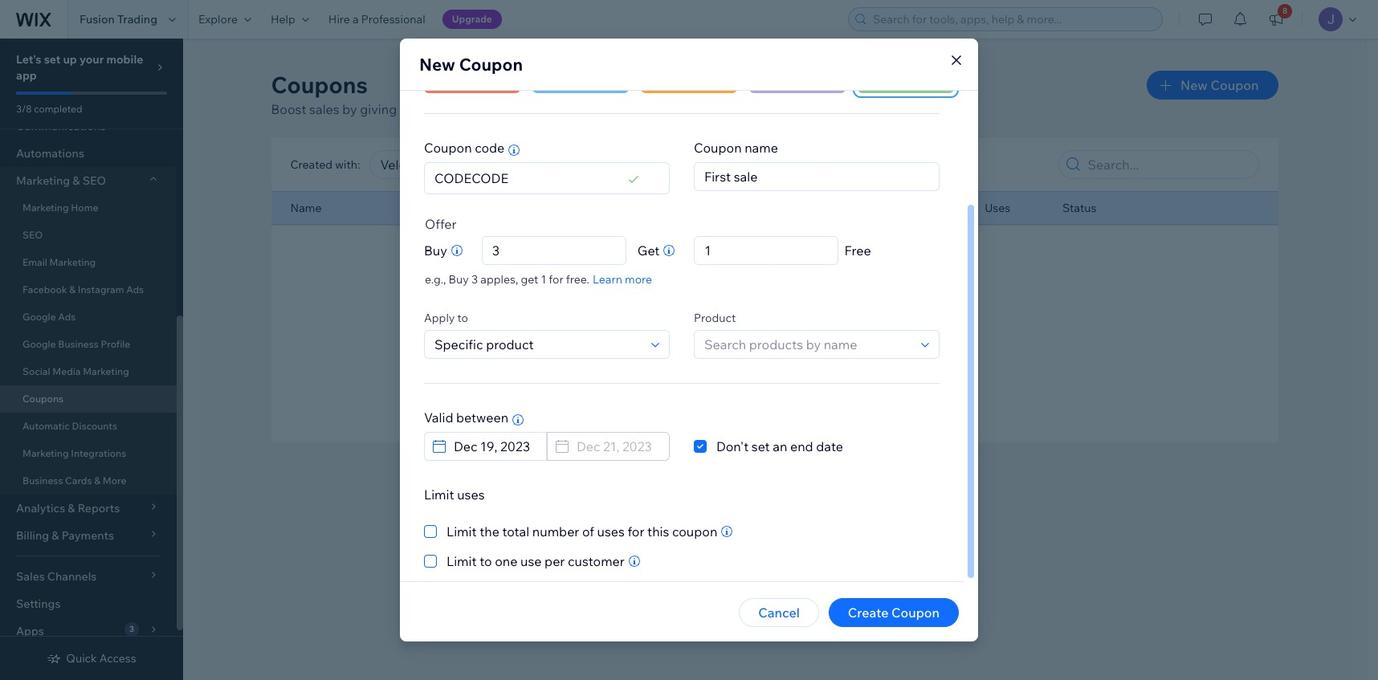 Task type: vqa. For each thing, say whether or not it's contained in the screenshot.
7
no



Task type: describe. For each thing, give the bounding box(es) containing it.
apples,
[[480, 272, 518, 287]]

google business profile
[[22, 338, 130, 350]]

Choose one field
[[430, 331, 647, 358]]

don't set an end date
[[716, 439, 843, 455]]

an
[[773, 439, 787, 455]]

Limit the total number of uses for this coupon checkbox
[[424, 522, 717, 541]]

google for google ads
[[22, 311, 56, 323]]

coupon name
[[694, 140, 778, 156]]

marketing for &
[[16, 173, 70, 188]]

facebook & instagram ads
[[22, 284, 144, 296]]

marketing down "profile"
[[83, 365, 129, 377]]

limit the total number of uses for this coupon
[[447, 524, 717, 540]]

coupon
[[672, 524, 717, 540]]

google ads
[[22, 311, 76, 323]]

to for apply
[[457, 311, 468, 325]]

new inside "button"
[[1181, 77, 1208, 93]]

product
[[694, 311, 736, 325]]

hire a professional link
[[319, 0, 435, 39]]

apply to
[[424, 311, 468, 325]]

set for let's
[[44, 52, 61, 67]]

social media marketing
[[22, 365, 129, 377]]

one
[[495, 553, 518, 569]]

giving
[[360, 101, 397, 117]]

trading
[[117, 12, 157, 27]]

apply
[[424, 311, 455, 325]]

marketing & seo
[[16, 173, 106, 188]]

google for google business profile
[[22, 338, 56, 350]]

3
[[471, 272, 478, 287]]

explore
[[198, 12, 238, 27]]

quick
[[66, 651, 97, 666]]

0 vertical spatial new coupon
[[419, 54, 523, 75]]

completed
[[34, 103, 82, 115]]

cancel button
[[739, 598, 819, 627]]

0 horizontal spatial uses
[[457, 487, 485, 503]]

help
[[271, 12, 295, 27]]

Search products by name field
[[700, 331, 916, 358]]

free
[[844, 243, 871, 259]]

valid between
[[424, 410, 509, 426]]

with:
[[335, 157, 360, 172]]

settings link
[[0, 590, 177, 618]]

created with:
[[290, 157, 360, 172]]

1
[[541, 272, 546, 287]]

customers
[[400, 101, 463, 117]]

e.g., buy 3 apples, get 1 for free. learn more
[[425, 272, 652, 287]]

coupon inside button
[[891, 605, 940, 621]]

automatic
[[22, 420, 70, 432]]

end
[[790, 439, 813, 455]]

1 vertical spatial buy
[[449, 272, 469, 287]]

per
[[545, 553, 565, 569]]

get
[[638, 243, 660, 259]]

Buy field
[[487, 237, 621, 264]]

e.g., SUMMERSALE20 field
[[430, 163, 624, 194]]

seo inside popup button
[[82, 173, 106, 188]]

let's
[[16, 52, 41, 67]]

discounts.
[[574, 101, 636, 117]]

home
[[71, 202, 98, 214]]

your
[[79, 52, 104, 67]]

0 horizontal spatial buy
[[424, 243, 447, 259]]

coupon down learn more about coupons link
[[694, 140, 742, 156]]

limit for limit uses
[[424, 487, 454, 503]]

e.g., Summer sale field
[[700, 163, 934, 190]]

Limit to one use per customer checkbox
[[424, 552, 625, 571]]

up
[[63, 52, 77, 67]]

uses
[[985, 201, 1010, 215]]

valid
[[424, 410, 453, 426]]

marketing for home
[[22, 202, 69, 214]]

don't
[[716, 439, 749, 455]]

create coupon button
[[829, 598, 959, 627]]

and
[[549, 101, 571, 117]]

learn more about coupons link
[[638, 101, 799, 117]]

learn inside coupons boost sales by giving customers special offers and discounts. learn more about coupons
[[638, 101, 672, 117]]

email
[[22, 256, 47, 268]]

automations link
[[0, 140, 177, 167]]

marketing home
[[22, 202, 98, 214]]

Search... field
[[1083, 151, 1253, 178]]

offers
[[511, 101, 546, 117]]

use
[[520, 553, 542, 569]]

coupons for coupons
[[22, 393, 63, 405]]

fusion trading
[[80, 12, 157, 27]]

facebook
[[22, 284, 67, 296]]

for for this
[[628, 524, 644, 540]]

the
[[480, 524, 499, 540]]

8 button
[[1259, 0, 1294, 39]]

google business profile link
[[0, 331, 177, 358]]

email marketing
[[22, 256, 96, 268]]

coupon inside "button"
[[1211, 77, 1259, 93]]

boost
[[271, 101, 306, 117]]

total
[[502, 524, 529, 540]]

new coupon button
[[1147, 71, 1278, 100]]

3/8 completed
[[16, 103, 82, 115]]

1 vertical spatial more
[[625, 272, 652, 287]]

Don't set an end date checkbox
[[694, 437, 843, 456]]

get
[[521, 272, 538, 287]]

date
[[816, 439, 843, 455]]

between
[[456, 410, 509, 426]]

limit uses
[[424, 487, 485, 503]]

marketing integrations link
[[0, 440, 177, 467]]

0 horizontal spatial new
[[419, 54, 455, 75]]

profile
[[101, 338, 130, 350]]

of
[[582, 524, 594, 540]]

customer
[[568, 553, 625, 569]]

coupons boost sales by giving customers special offers and discounts. learn more about coupons
[[271, 71, 799, 117]]



Task type: locate. For each thing, give the bounding box(es) containing it.
coupon right create
[[891, 605, 940, 621]]

0 vertical spatial ads
[[126, 284, 144, 296]]

0 vertical spatial to
[[457, 311, 468, 325]]

coupons
[[271, 71, 368, 99], [22, 393, 63, 405]]

0 vertical spatial seo
[[82, 173, 106, 188]]

1 vertical spatial seo
[[22, 229, 43, 241]]

fusion
[[80, 12, 115, 27]]

0 vertical spatial set
[[44, 52, 61, 67]]

coupons up "sales"
[[271, 71, 368, 99]]

uses inside checkbox
[[597, 524, 625, 540]]

marketing down automations
[[16, 173, 70, 188]]

0 vertical spatial google
[[22, 311, 56, 323]]

set for don't
[[752, 439, 770, 455]]

learn right discounts.
[[638, 101, 672, 117]]

uses right of
[[597, 524, 625, 540]]

limit for limit the total number of uses for this coupon
[[447, 524, 477, 540]]

hire a professional
[[328, 12, 425, 27]]

1 horizontal spatial ads
[[126, 284, 144, 296]]

3/8
[[16, 103, 32, 115]]

social media marketing link
[[0, 358, 177, 386]]

business cards & more link
[[0, 467, 177, 495]]

1 horizontal spatial more
[[675, 101, 706, 117]]

create coupon
[[848, 605, 940, 621]]

0 horizontal spatial ads
[[58, 311, 76, 323]]

set inside checkbox
[[752, 439, 770, 455]]

Search for tools, apps, help & more... field
[[868, 8, 1157, 31]]

by
[[342, 101, 357, 117]]

1 horizontal spatial new coupon
[[1181, 77, 1259, 93]]

quick access
[[66, 651, 136, 666]]

cancel
[[758, 605, 800, 621]]

for
[[549, 272, 564, 287], [628, 524, 644, 540]]

instagram
[[78, 284, 124, 296]]

marketing & seo button
[[0, 167, 177, 194]]

1 vertical spatial ads
[[58, 311, 76, 323]]

& for marketing
[[73, 173, 80, 188]]

app
[[16, 68, 37, 83]]

number
[[532, 524, 579, 540]]

google down facebook
[[22, 311, 56, 323]]

ads right the instagram
[[126, 284, 144, 296]]

for for free.
[[549, 272, 564, 287]]

learn more link
[[593, 272, 652, 287]]

set inside let's set up your mobile app
[[44, 52, 61, 67]]

2 vertical spatial &
[[94, 475, 100, 487]]

e.g.,
[[425, 272, 446, 287]]

google up social
[[22, 338, 56, 350]]

1 horizontal spatial seo
[[82, 173, 106, 188]]

0 horizontal spatial more
[[625, 272, 652, 287]]

seo up email at left
[[22, 229, 43, 241]]

coupons for coupons boost sales by giving customers special offers and discounts. learn more about coupons
[[271, 71, 368, 99]]

new
[[419, 54, 455, 75], [1181, 77, 1208, 93]]

mobile
[[106, 52, 143, 67]]

marketing up facebook & instagram ads
[[49, 256, 96, 268]]

google ads link
[[0, 304, 177, 331]]

0 vertical spatial coupons
[[271, 71, 368, 99]]

discount
[[498, 201, 545, 215]]

marketing home link
[[0, 194, 177, 222]]

a
[[353, 12, 359, 27]]

business cards & more
[[22, 475, 126, 487]]

& up home
[[73, 173, 80, 188]]

business inside "link"
[[22, 475, 63, 487]]

1 horizontal spatial to
[[480, 553, 492, 569]]

1 horizontal spatial uses
[[597, 524, 625, 540]]

None field
[[375, 151, 569, 178], [656, 151, 765, 178], [700, 237, 833, 264], [449, 433, 541, 460], [572, 433, 664, 460], [375, 151, 569, 178], [656, 151, 765, 178], [700, 237, 833, 264], [449, 433, 541, 460], [572, 433, 664, 460]]

1 vertical spatial &
[[69, 284, 76, 296]]

2 vertical spatial limit
[[447, 553, 477, 569]]

buy left 3
[[449, 272, 469, 287]]

limit inside checkbox
[[447, 524, 477, 540]]

coupons link
[[0, 386, 177, 413]]

limit left the in the bottom left of the page
[[447, 524, 477, 540]]

coupons up automatic
[[22, 393, 63, 405]]

create
[[848, 605, 889, 621]]

limit to one use per customer
[[447, 553, 625, 569]]

upgrade
[[452, 13, 492, 25]]

to
[[457, 311, 468, 325], [480, 553, 492, 569]]

0 horizontal spatial seo
[[22, 229, 43, 241]]

quick access button
[[47, 651, 136, 666]]

seo
[[82, 173, 106, 188], [22, 229, 43, 241]]

for right the 1
[[549, 272, 564, 287]]

sales
[[309, 101, 339, 117]]

1 horizontal spatial new
[[1181, 77, 1208, 93]]

0 vertical spatial for
[[549, 272, 564, 287]]

to right apply
[[457, 311, 468, 325]]

social
[[22, 365, 50, 377]]

cards
[[65, 475, 92, 487]]

code
[[475, 140, 505, 156]]

0 horizontal spatial set
[[44, 52, 61, 67]]

facebook & instagram ads link
[[0, 276, 177, 304]]

& inside "link"
[[94, 475, 100, 487]]

0 horizontal spatial to
[[457, 311, 468, 325]]

coupon left code
[[424, 140, 472, 156]]

google
[[22, 311, 56, 323], [22, 338, 56, 350]]

1 horizontal spatial for
[[628, 524, 644, 540]]

name
[[290, 201, 322, 215]]

1 vertical spatial set
[[752, 439, 770, 455]]

learn right free.
[[593, 272, 622, 287]]

new coupon inside "button"
[[1181, 77, 1259, 93]]

& for facebook
[[69, 284, 76, 296]]

marketing integrations
[[22, 447, 126, 459]]

business up social media marketing
[[58, 338, 99, 350]]

1 horizontal spatial coupons
[[271, 71, 368, 99]]

coupon up special at the top left of page
[[459, 54, 523, 75]]

limit inside option
[[447, 553, 477, 569]]

0 vertical spatial business
[[58, 338, 99, 350]]

buy down offer
[[424, 243, 447, 259]]

business
[[58, 338, 99, 350], [22, 475, 63, 487]]

marketing down marketing & seo
[[22, 202, 69, 214]]

coupon code
[[424, 140, 505, 156]]

business left cards
[[22, 475, 63, 487]]

automations
[[16, 146, 84, 161]]

marketing down automatic
[[22, 447, 69, 459]]

1 vertical spatial business
[[22, 475, 63, 487]]

ads up the google business profile at the left
[[58, 311, 76, 323]]

more down get
[[625, 272, 652, 287]]

automatic discounts
[[22, 420, 117, 432]]

& left the more
[[94, 475, 100, 487]]

for left this
[[628, 524, 644, 540]]

to for limit
[[480, 553, 492, 569]]

coupons inside coupons boost sales by giving customers special offers and discounts. learn more about coupons
[[271, 71, 368, 99]]

email marketing link
[[0, 249, 177, 276]]

integrations
[[71, 447, 126, 459]]

0 vertical spatial &
[[73, 173, 80, 188]]

this
[[647, 524, 669, 540]]

set left up
[[44, 52, 61, 67]]

1 vertical spatial limit
[[447, 524, 477, 540]]

1 horizontal spatial learn
[[638, 101, 672, 117]]

0 horizontal spatial new coupon
[[419, 54, 523, 75]]

1 vertical spatial uses
[[597, 524, 625, 540]]

& right facebook
[[69, 284, 76, 296]]

1 vertical spatial google
[[22, 338, 56, 350]]

coupon down 8 button
[[1211, 77, 1259, 93]]

1 vertical spatial learn
[[593, 272, 622, 287]]

upgrade button
[[442, 10, 502, 29]]

limit for limit to one use per customer
[[447, 553, 477, 569]]

uses up the in the bottom left of the page
[[457, 487, 485, 503]]

more
[[675, 101, 706, 117], [625, 272, 652, 287]]

ads
[[126, 284, 144, 296], [58, 311, 76, 323]]

0 vertical spatial new
[[419, 54, 455, 75]]

help button
[[261, 0, 319, 39]]

learn
[[638, 101, 672, 117], [593, 272, 622, 287]]

8
[[1283, 6, 1288, 16]]

1 vertical spatial new coupon
[[1181, 77, 1259, 93]]

to inside option
[[480, 553, 492, 569]]

1 vertical spatial for
[[628, 524, 644, 540]]

limit left one
[[447, 553, 477, 569]]

set left an
[[752, 439, 770, 455]]

to left one
[[480, 553, 492, 569]]

0 vertical spatial limit
[[424, 487, 454, 503]]

0 horizontal spatial for
[[549, 272, 564, 287]]

about
[[709, 101, 745, 117]]

1 vertical spatial new
[[1181, 77, 1208, 93]]

0 vertical spatial more
[[675, 101, 706, 117]]

0 vertical spatial uses
[[457, 487, 485, 503]]

0 horizontal spatial learn
[[593, 272, 622, 287]]

seo down automations link
[[82, 173, 106, 188]]

& inside popup button
[[73, 173, 80, 188]]

0 vertical spatial buy
[[424, 243, 447, 259]]

more inside coupons boost sales by giving customers special offers and discounts. learn more about coupons
[[675, 101, 706, 117]]

0 horizontal spatial coupons
[[22, 393, 63, 405]]

seo link
[[0, 222, 177, 249]]

0 vertical spatial learn
[[638, 101, 672, 117]]

more left about
[[675, 101, 706, 117]]

name
[[745, 140, 778, 156]]

marketing for integrations
[[22, 447, 69, 459]]

buy
[[424, 243, 447, 259], [449, 272, 469, 287]]

1 vertical spatial coupons
[[22, 393, 63, 405]]

sidebar element
[[0, 0, 183, 680]]

let's set up your mobile app
[[16, 52, 143, 83]]

marketing inside popup button
[[16, 173, 70, 188]]

uses
[[457, 487, 485, 503], [597, 524, 625, 540]]

for inside checkbox
[[628, 524, 644, 540]]

1 google from the top
[[22, 311, 56, 323]]

1 horizontal spatial buy
[[449, 272, 469, 287]]

more
[[103, 475, 126, 487]]

1 horizontal spatial set
[[752, 439, 770, 455]]

professional
[[361, 12, 425, 27]]

coupons inside sidebar element
[[22, 393, 63, 405]]

special
[[466, 101, 508, 117]]

1 vertical spatial to
[[480, 553, 492, 569]]

2 google from the top
[[22, 338, 56, 350]]

limit down valid
[[424, 487, 454, 503]]



